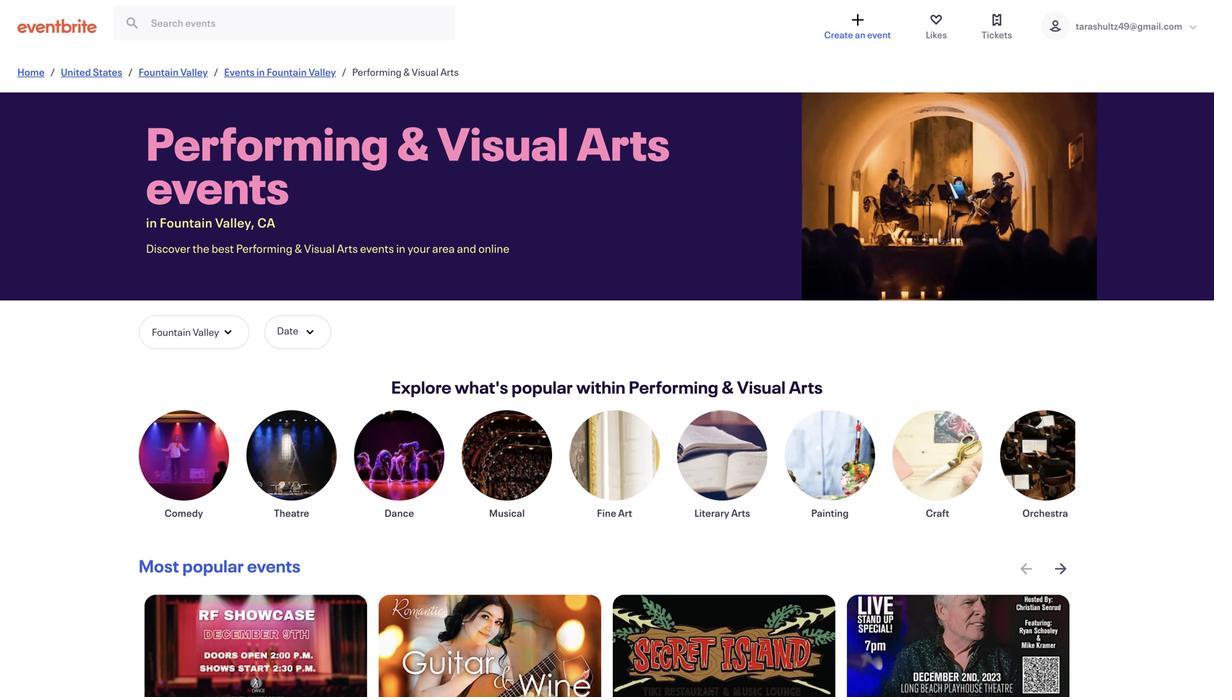 Task type: locate. For each thing, give the bounding box(es) containing it.
/ left events
[[214, 65, 218, 79]]

home link
[[17, 65, 45, 79]]

/ right home link
[[50, 65, 55, 79]]

/ right events in fountain valley link
[[342, 65, 346, 79]]

craft link
[[893, 411, 983, 520]]

1 horizontal spatial in
[[256, 65, 265, 79]]

performing
[[352, 65, 402, 79], [146, 112, 389, 173], [236, 241, 293, 256], [629, 376, 719, 399]]

date button
[[264, 315, 332, 350]]

in
[[256, 65, 265, 79], [146, 214, 157, 231], [396, 241, 405, 256]]

home / united states / fountain valley / events in fountain valley / performing & visual arts
[[17, 65, 459, 79]]

visual
[[412, 65, 439, 79], [437, 112, 569, 173], [304, 241, 335, 256], [737, 376, 786, 399]]

events inside performing & visual arts events in fountain valley, ca
[[146, 156, 289, 217]]

popular right most
[[182, 555, 244, 578]]

fountain
[[139, 65, 179, 79], [267, 65, 307, 79], [160, 214, 213, 231], [152, 326, 191, 339]]

&
[[403, 65, 410, 79], [397, 112, 429, 173], [295, 241, 302, 256], [722, 376, 734, 399]]

guitar & wine: romantic classical guitar concert, irvine primary image image
[[379, 595, 601, 698]]

1 vertical spatial in
[[146, 214, 157, 231]]

popular left within
[[512, 376, 573, 399]]

musical
[[489, 507, 525, 520]]

[object object] image
[[802, 93, 1097, 301]]

events left your
[[360, 241, 394, 256]]

fine
[[597, 507, 616, 520]]

0 vertical spatial events
[[146, 156, 289, 217]]

most popular events link
[[139, 555, 301, 578]]

performing inside performing & visual arts events in fountain valley, ca
[[146, 112, 389, 173]]

your
[[408, 241, 430, 256]]

tarashultz49@gmail.com
[[1076, 20, 1183, 32]]

/
[[50, 65, 55, 79], [128, 65, 133, 79], [214, 65, 218, 79], [342, 65, 346, 79]]

in left your
[[396, 241, 405, 256]]

popular
[[512, 376, 573, 399], [182, 555, 244, 578]]

4 / from the left
[[342, 65, 346, 79]]

0 horizontal spatial popular
[[182, 555, 244, 578]]

literary arts link
[[677, 411, 768, 520]]

painting link
[[785, 411, 875, 520]]

fountain inside button
[[152, 326, 191, 339]]

likes
[[926, 29, 947, 41]]

in up discover
[[146, 214, 157, 231]]

events
[[146, 156, 289, 217], [360, 241, 394, 256], [247, 555, 301, 578]]

events down theatre
[[247, 555, 301, 578]]

0 vertical spatial popular
[[512, 376, 573, 399]]

create
[[824, 29, 853, 41]]

arrow left chunky_svg image
[[1018, 561, 1035, 578]]

most popular events
[[139, 555, 301, 578]]

dance link
[[354, 411, 445, 520]]

/ right states
[[128, 65, 133, 79]]

online
[[478, 241, 510, 256]]

craft
[[926, 507, 950, 520]]

events up best
[[146, 156, 289, 217]]

art
[[618, 507, 632, 520]]

arts inside performing & visual arts events in fountain valley, ca
[[577, 112, 670, 173]]

1 / from the left
[[50, 65, 55, 79]]

2 horizontal spatial in
[[396, 241, 405, 256]]

tickets link
[[967, 0, 1027, 52]]

create an event link
[[810, 0, 906, 52]]

& inside performing & visual arts events in fountain valley, ca
[[397, 112, 429, 173]]

0 vertical spatial in
[[256, 65, 265, 79]]

0 horizontal spatial in
[[146, 214, 157, 231]]

comedy
[[165, 507, 203, 520]]

arts
[[441, 65, 459, 79], [577, 112, 670, 173], [337, 241, 358, 256], [789, 376, 823, 399], [731, 507, 750, 520]]

tropical tease- a night of burlesque, merriment, and music! primary image image
[[613, 595, 836, 698]]

1 vertical spatial events
[[360, 241, 394, 256]]

states
[[93, 65, 122, 79]]

the
[[193, 241, 209, 256]]

best
[[212, 241, 234, 256]]

orchestra
[[1023, 507, 1068, 520]]

valley
[[180, 65, 208, 79], [309, 65, 336, 79], [193, 326, 219, 339]]

2 vertical spatial events
[[247, 555, 301, 578]]

arrow right chunky_svg image
[[1052, 561, 1070, 578]]

rf showcase 2023 primary image image
[[145, 595, 367, 698]]

in right events
[[256, 65, 265, 79]]



Task type: describe. For each thing, give the bounding box(es) containing it.
in inside performing & visual arts events in fountain valley, ca
[[146, 214, 157, 231]]

3 / from the left
[[214, 65, 218, 79]]

discover the best performing & visual arts events in your area and online
[[146, 241, 510, 256]]

patrick bucher's comedy special: "no one asks how my parents are doing" primary image image
[[847, 595, 1070, 698]]

what's
[[455, 376, 508, 399]]

fine art
[[597, 507, 632, 520]]

tarashultz49@gmail.com link
[[1027, 0, 1214, 52]]

1 vertical spatial popular
[[182, 555, 244, 578]]

discover
[[146, 241, 190, 256]]

most
[[139, 555, 179, 578]]

painting
[[811, 507, 849, 520]]

fountain inside performing & visual arts events in fountain valley, ca
[[160, 214, 213, 231]]

create an event
[[824, 29, 891, 41]]

performing & visual arts events in fountain valley, ca
[[146, 112, 670, 231]]

literary
[[695, 507, 730, 520]]

visual inside performing & visual arts events in fountain valley, ca
[[437, 112, 569, 173]]

united states link
[[61, 65, 122, 79]]

events in fountain valley link
[[224, 65, 336, 79]]

an
[[855, 29, 866, 41]]

comedy link
[[139, 411, 229, 520]]

valley inside button
[[193, 326, 219, 339]]

fine art link
[[570, 411, 660, 520]]

explore
[[391, 376, 452, 399]]

events inside most popular events link
[[247, 555, 301, 578]]

and
[[457, 241, 476, 256]]

area
[[432, 241, 455, 256]]

home
[[17, 65, 45, 79]]

explore what's popular within performing & visual arts
[[391, 376, 823, 399]]

likes link
[[911, 0, 962, 52]]

musical link
[[462, 411, 552, 520]]

orchestra link
[[1000, 411, 1091, 520]]

united
[[61, 65, 91, 79]]

theatre
[[274, 507, 309, 520]]

valley,
[[215, 214, 255, 231]]

events
[[224, 65, 255, 79]]

fountain valley button
[[139, 315, 250, 350]]

theatre link
[[246, 411, 337, 520]]

fountain valley link
[[139, 65, 208, 79]]

2 vertical spatial in
[[396, 241, 405, 256]]

eventbrite image
[[17, 19, 97, 33]]

ca
[[257, 214, 275, 231]]

date
[[277, 324, 298, 338]]

fountain valley
[[152, 326, 219, 339]]

2 / from the left
[[128, 65, 133, 79]]

within
[[576, 376, 626, 399]]

tickets
[[982, 29, 1012, 41]]

dance
[[385, 507, 414, 520]]

literary arts
[[695, 507, 750, 520]]

1 horizontal spatial popular
[[512, 376, 573, 399]]

event
[[867, 29, 891, 41]]



Task type: vqa. For each thing, say whether or not it's contained in the screenshot.
Patrick Bucher's Comedy Special: "No One Asks How My Parents Are Doing" primary image
yes



